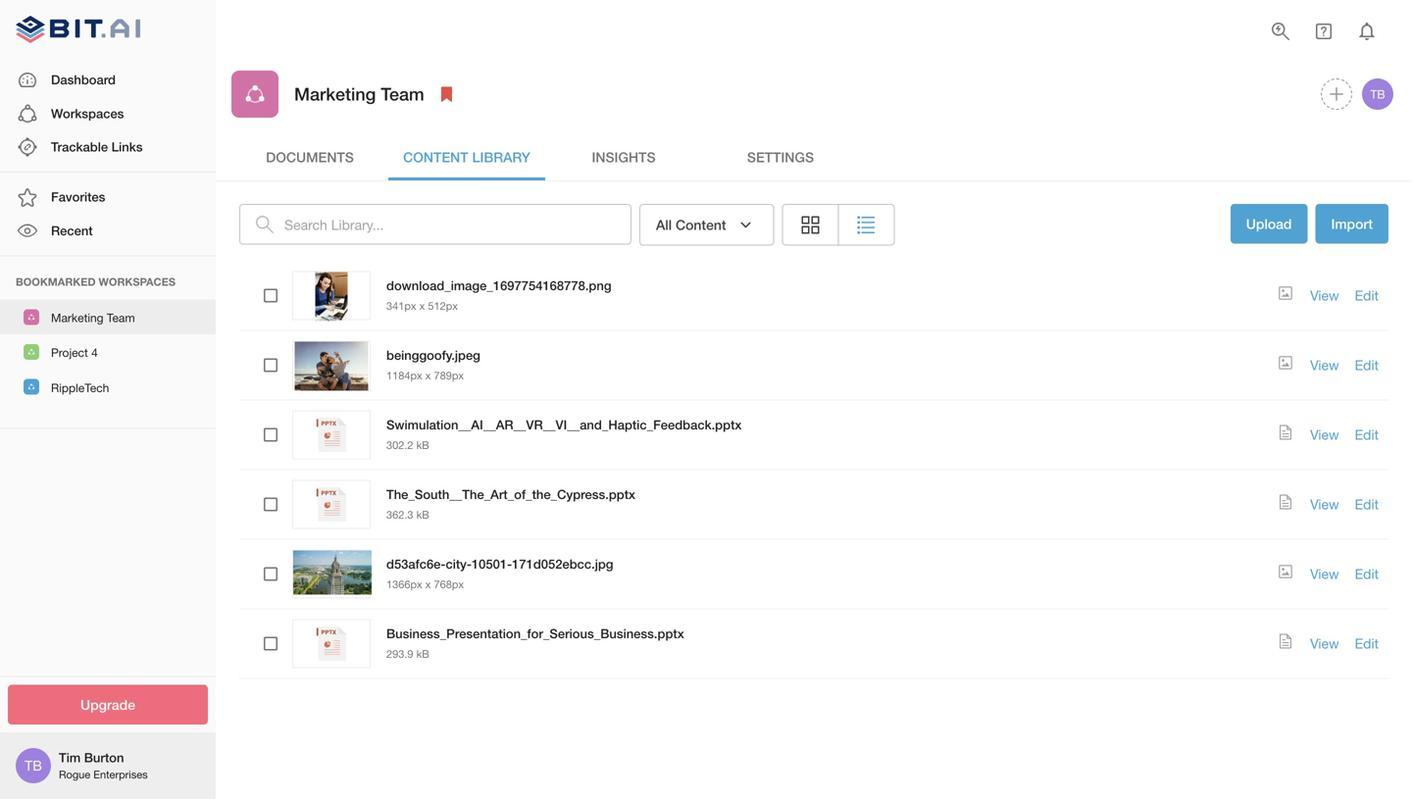 Task type: describe. For each thing, give the bounding box(es) containing it.
favorites button
[[0, 181, 216, 214]]

import button
[[1316, 204, 1389, 244]]

768px
[[434, 578, 464, 591]]

10501-
[[472, 557, 512, 572]]

kb for business_presentation_for_serious_business.pptx
[[417, 648, 430, 661]]

the_south__the_art_of_the_cypress.pptx 362.3 kb
[[387, 487, 636, 521]]

view link for the_south__the_art_of_the_cypress.pptx
[[1311, 497, 1340, 513]]

341px
[[387, 300, 417, 312]]

view link for beinggoofy.jpeg
[[1311, 357, 1340, 374]]

view for download_image_1697754168778.png
[[1311, 288, 1340, 304]]

view for beinggoofy.jpeg
[[1311, 357, 1340, 374]]

workspaces button
[[0, 97, 216, 130]]

tim burton rogue enterprises
[[59, 751, 148, 781]]

edit link for beinggoofy.jpeg
[[1356, 357, 1379, 374]]

d53afc6e-
[[387, 557, 446, 572]]

documents link
[[232, 133, 389, 181]]

view for swimulation__ai__ar__vr__vi__and_haptic_feedback.pptx
[[1311, 427, 1340, 443]]

view for the_south__the_art_of_the_cypress.pptx
[[1311, 497, 1340, 513]]

download_image_1697754168778.png 341px x 512px
[[387, 278, 612, 312]]

settings
[[748, 149, 814, 165]]

edit for d53afc6e-city-10501-171d052ebcc.jpg
[[1356, 566, 1379, 583]]

edit for the_south__the_art_of_the_cypress.pptx
[[1356, 497, 1379, 513]]

all
[[656, 217, 672, 233]]

tim
[[59, 751, 81, 766]]

trackable links button
[[0, 130, 216, 164]]

rippletech button
[[0, 370, 216, 405]]

kb for the_south__the_art_of_the_cypress.pptx
[[417, 509, 430, 521]]

1 horizontal spatial team
[[381, 83, 425, 104]]

insights
[[592, 149, 656, 165]]

view link for d53afc6e-city-10501-171d052ebcc.jpg
[[1311, 566, 1340, 583]]

recent
[[51, 223, 93, 238]]

recent button
[[0, 214, 216, 248]]

edit for swimulation__ai__ar__vr__vi__and_haptic_feedback.pptx
[[1356, 427, 1379, 443]]

project 4
[[51, 346, 98, 360]]

dashboard button
[[0, 63, 216, 97]]

view for d53afc6e-city-10501-171d052ebcc.jpg
[[1311, 566, 1340, 583]]

swimulation__ai__ar__vr__vi__and_haptic_feedback.pptx
[[387, 418, 742, 433]]

edit for beinggoofy.jpeg
[[1356, 357, 1379, 374]]

789px
[[434, 369, 464, 382]]

edit link for d53afc6e-city-10501-171d052ebcc.jpg
[[1356, 566, 1379, 583]]

beinggoofy.jpeg 1184px x 789px
[[387, 348, 481, 382]]

documents
[[266, 149, 354, 165]]

insights link
[[546, 133, 702, 181]]

swimulation__ai__ar__vr__vi__and_haptic_feedback.pptx 302.2 kb
[[387, 418, 742, 452]]

4
[[91, 346, 98, 360]]

view link for download_image_1697754168778.png
[[1311, 288, 1340, 304]]

upgrade button
[[8, 685, 208, 725]]

import
[[1332, 216, 1374, 232]]

view for business_presentation_for_serious_business.pptx
[[1311, 636, 1340, 652]]

1366px
[[387, 578, 423, 591]]

remove bookmark image
[[435, 82, 459, 106]]

tab list containing documents
[[232, 133, 1397, 181]]

business_presentation_for_serious_business.pptx 293.9 kb
[[387, 627, 685, 661]]

kb for swimulation__ai__ar__vr__vi__and_haptic_feedback.pptx
[[417, 439, 430, 452]]

library
[[472, 149, 531, 165]]

the_south__the_art_of_the_cypress.pptx
[[387, 487, 636, 502]]

0 vertical spatial marketing
[[294, 83, 376, 104]]

view link for business_presentation_for_serious_business.pptx
[[1311, 636, 1340, 652]]



Task type: locate. For each thing, give the bounding box(es) containing it.
x down beinggoofy.jpeg
[[426, 369, 431, 382]]

workspaces
[[99, 276, 176, 289]]

171d052ebcc.jpg
[[512, 557, 614, 572]]

marketing team inside button
[[51, 311, 135, 325]]

enterprises
[[93, 769, 148, 781]]

2 vertical spatial x
[[426, 578, 431, 591]]

6 view from the top
[[1311, 636, 1340, 652]]

bookmarked
[[16, 276, 96, 289]]

edit
[[1356, 288, 1379, 304], [1356, 357, 1379, 374], [1356, 427, 1379, 443], [1356, 497, 1379, 513], [1356, 566, 1379, 583], [1356, 636, 1379, 652]]

1 horizontal spatial marketing
[[294, 83, 376, 104]]

0 vertical spatial kb
[[417, 439, 430, 452]]

1 edit link from the top
[[1356, 288, 1379, 304]]

tb
[[1371, 87, 1386, 101], [25, 758, 42, 774]]

x left 768px
[[426, 578, 431, 591]]

all content
[[656, 217, 727, 233]]

marketing team up documents
[[294, 83, 425, 104]]

all content button
[[640, 204, 775, 246]]

1 vertical spatial marketing team
[[51, 311, 135, 325]]

kb inside the_south__the_art_of_the_cypress.pptx 362.3 kb
[[417, 509, 430, 521]]

edit for business_presentation_for_serious_business.pptx
[[1356, 636, 1379, 652]]

upgrade
[[80, 697, 135, 713]]

1 vertical spatial team
[[107, 311, 135, 325]]

5 view from the top
[[1311, 566, 1340, 583]]

1184px
[[387, 369, 423, 382]]

burton
[[84, 751, 124, 766]]

edit link for business_presentation_for_serious_business.pptx
[[1356, 636, 1379, 652]]

tab list
[[232, 133, 1397, 181]]

0 vertical spatial x
[[420, 300, 425, 312]]

rippletech
[[51, 381, 109, 395]]

6 edit link from the top
[[1356, 636, 1379, 652]]

team inside button
[[107, 311, 135, 325]]

1 view link from the top
[[1311, 288, 1340, 304]]

project
[[51, 346, 88, 360]]

upload
[[1247, 216, 1293, 232]]

0 horizontal spatial content
[[403, 149, 469, 165]]

favorites
[[51, 190, 105, 205]]

kb
[[417, 439, 430, 452], [417, 509, 430, 521], [417, 648, 430, 661]]

d53afc6e-city-10501-171d052ebcc.jpg 1366px x 768px
[[387, 557, 614, 591]]

1 horizontal spatial content
[[676, 217, 727, 233]]

content inside "button"
[[676, 217, 727, 233]]

content library
[[403, 149, 531, 165]]

3 kb from the top
[[417, 648, 430, 661]]

content down "remove bookmark" image
[[403, 149, 469, 165]]

1 view from the top
[[1311, 288, 1340, 304]]

0 horizontal spatial tb
[[25, 758, 42, 774]]

trackable links
[[51, 139, 143, 155]]

1 vertical spatial kb
[[417, 509, 430, 521]]

4 view link from the top
[[1311, 497, 1340, 513]]

x inside d53afc6e-city-10501-171d052ebcc.jpg 1366px x 768px
[[426, 578, 431, 591]]

content right all
[[676, 217, 727, 233]]

view link
[[1311, 288, 1340, 304], [1311, 357, 1340, 374], [1311, 427, 1340, 443], [1311, 497, 1340, 513], [1311, 566, 1340, 583], [1311, 636, 1340, 652]]

rogue
[[59, 769, 90, 781]]

1 edit from the top
[[1356, 288, 1379, 304]]

1 vertical spatial marketing
[[51, 311, 104, 325]]

beinggoofy.jpeg
[[387, 348, 481, 363]]

4 edit from the top
[[1356, 497, 1379, 513]]

marketing team up the 4
[[51, 311, 135, 325]]

302.2
[[387, 439, 414, 452]]

6 view link from the top
[[1311, 636, 1340, 652]]

5 edit from the top
[[1356, 566, 1379, 583]]

0 vertical spatial tb
[[1371, 87, 1386, 101]]

view
[[1311, 288, 1340, 304], [1311, 357, 1340, 374], [1311, 427, 1340, 443], [1311, 497, 1340, 513], [1311, 566, 1340, 583], [1311, 636, 1340, 652]]

1 vertical spatial tb
[[25, 758, 42, 774]]

0 horizontal spatial marketing
[[51, 311, 104, 325]]

edit link for swimulation__ai__ar__vr__vi__and_haptic_feedback.pptx
[[1356, 427, 1379, 443]]

dashboard
[[51, 72, 116, 87]]

3 edit link from the top
[[1356, 427, 1379, 443]]

5 view link from the top
[[1311, 566, 1340, 583]]

1 kb from the top
[[417, 439, 430, 452]]

0 vertical spatial content
[[403, 149, 469, 165]]

3 view from the top
[[1311, 427, 1340, 443]]

2 edit from the top
[[1356, 357, 1379, 374]]

links
[[112, 139, 143, 155]]

0 vertical spatial team
[[381, 83, 425, 104]]

2 vertical spatial kb
[[417, 648, 430, 661]]

marketing up documents
[[294, 83, 376, 104]]

team
[[381, 83, 425, 104], [107, 311, 135, 325]]

marketing inside button
[[51, 311, 104, 325]]

bookmarked workspaces
[[16, 276, 176, 289]]

x for beinggoofy.jpeg
[[426, 369, 431, 382]]

edit link for the_south__the_art_of_the_cypress.pptx
[[1356, 497, 1379, 513]]

marketing up project 4
[[51, 311, 104, 325]]

2 view link from the top
[[1311, 357, 1340, 374]]

1 vertical spatial content
[[676, 217, 727, 233]]

content
[[403, 149, 469, 165], [676, 217, 727, 233]]

marketing team
[[294, 83, 425, 104], [51, 311, 135, 325]]

content library link
[[389, 133, 546, 181]]

5 edit link from the top
[[1356, 566, 1379, 583]]

project 4 button
[[0, 335, 216, 370]]

edit link for download_image_1697754168778.png
[[1356, 288, 1379, 304]]

1 vertical spatial x
[[426, 369, 431, 382]]

trackable
[[51, 139, 108, 155]]

kb inside swimulation__ai__ar__vr__vi__and_haptic_feedback.pptx 302.2 kb
[[417, 439, 430, 452]]

marketing team button
[[0, 300, 216, 335]]

4 edit link from the top
[[1356, 497, 1379, 513]]

0 horizontal spatial team
[[107, 311, 135, 325]]

kb right 362.3
[[417, 509, 430, 521]]

team up project 4 button
[[107, 311, 135, 325]]

3 view link from the top
[[1311, 427, 1340, 443]]

city-
[[446, 557, 472, 572]]

6 edit from the top
[[1356, 636, 1379, 652]]

edit for download_image_1697754168778.png
[[1356, 288, 1379, 304]]

kb inside 'business_presentation_for_serious_business.pptx 293.9 kb'
[[417, 648, 430, 661]]

3 edit from the top
[[1356, 427, 1379, 443]]

view link for swimulation__ai__ar__vr__vi__and_haptic_feedback.pptx
[[1311, 427, 1340, 443]]

business_presentation_for_serious_business.pptx
[[387, 627, 685, 642]]

0 horizontal spatial marketing team
[[51, 311, 135, 325]]

x inside download_image_1697754168778.png 341px x 512px
[[420, 300, 425, 312]]

4 view from the top
[[1311, 497, 1340, 513]]

1 horizontal spatial tb
[[1371, 87, 1386, 101]]

x inside beinggoofy.jpeg 1184px x 789px
[[426, 369, 431, 382]]

0 vertical spatial marketing team
[[294, 83, 425, 104]]

upload button
[[1231, 204, 1308, 246], [1231, 204, 1308, 244]]

kb right '302.2'
[[417, 439, 430, 452]]

2 view from the top
[[1311, 357, 1340, 374]]

settings link
[[702, 133, 859, 181]]

x
[[420, 300, 425, 312], [426, 369, 431, 382], [426, 578, 431, 591]]

kb right 293.9
[[417, 648, 430, 661]]

Search Library... search field
[[285, 204, 632, 245]]

tb inside tb button
[[1371, 87, 1386, 101]]

marketing
[[294, 83, 376, 104], [51, 311, 104, 325]]

edit link
[[1356, 288, 1379, 304], [1356, 357, 1379, 374], [1356, 427, 1379, 443], [1356, 497, 1379, 513], [1356, 566, 1379, 583], [1356, 636, 1379, 652]]

362.3
[[387, 509, 414, 521]]

workspaces
[[51, 106, 124, 121]]

2 edit link from the top
[[1356, 357, 1379, 374]]

download_image_1697754168778.png
[[387, 278, 612, 293]]

x left 512px
[[420, 300, 425, 312]]

group
[[783, 204, 895, 246]]

team left "remove bookmark" image
[[381, 83, 425, 104]]

1 horizontal spatial marketing team
[[294, 83, 425, 104]]

293.9
[[387, 648, 414, 661]]

512px
[[428, 300, 458, 312]]

tb button
[[1360, 76, 1397, 113]]

x for download_image_1697754168778.png
[[420, 300, 425, 312]]

2 kb from the top
[[417, 509, 430, 521]]



Task type: vqa. For each thing, say whether or not it's contained in the screenshot.


